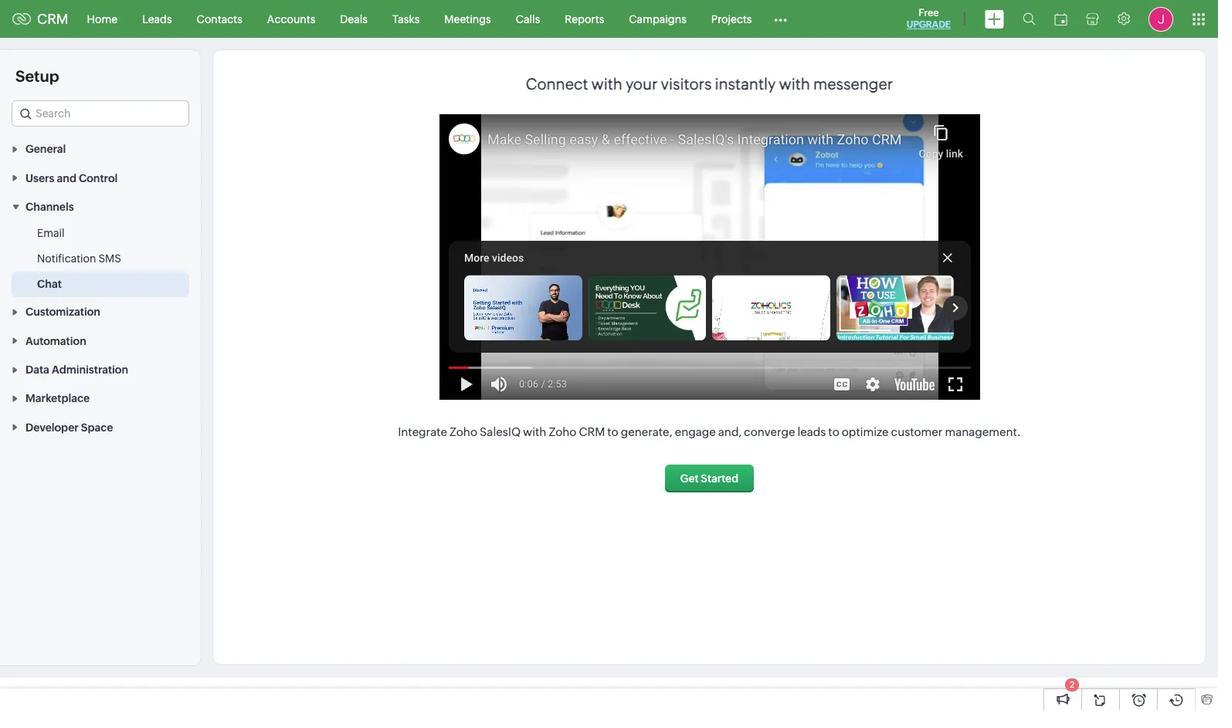 Task type: vqa. For each thing, say whether or not it's contained in the screenshot.
SIMON in the King Jacob Simon King (Sample) Kris Marrier (Sample) $ 60,000.00 Nov 30, 2023
no



Task type: locate. For each thing, give the bounding box(es) containing it.
free
[[919, 7, 939, 19]]

email
[[37, 227, 65, 239]]

0 horizontal spatial with
[[523, 426, 546, 439]]

channels button
[[0, 192, 201, 221]]

users and control
[[25, 172, 118, 184]]

channels
[[25, 201, 74, 213]]

calls link
[[503, 0, 553, 37]]

to right the leads
[[828, 426, 839, 439]]

contacts link
[[184, 0, 255, 37]]

general button
[[0, 134, 201, 163]]

create menu element
[[976, 0, 1013, 37]]

tasks link
[[380, 0, 432, 37]]

1 horizontal spatial to
[[828, 426, 839, 439]]

meetings link
[[432, 0, 503, 37]]

profile element
[[1139, 0, 1183, 37]]

zoho
[[450, 426, 477, 439], [549, 426, 577, 439]]

marketplace
[[25, 393, 90, 405]]

users and control button
[[0, 163, 201, 192]]

engage
[[675, 426, 716, 439]]

reports
[[565, 13, 604, 25]]

0 horizontal spatial to
[[607, 426, 619, 439]]

to
[[607, 426, 619, 439], [828, 426, 839, 439]]

messenger
[[813, 75, 893, 93]]

2 zoho from the left
[[549, 426, 577, 439]]

upgrade
[[907, 19, 951, 30]]

crm left generate,
[[579, 426, 605, 439]]

your
[[626, 75, 658, 93]]

developer space button
[[0, 413, 201, 442]]

2
[[1070, 681, 1075, 690]]

crm left home link
[[37, 11, 68, 27]]

with left your
[[591, 75, 622, 93]]

developer space
[[25, 422, 113, 434]]

salesiq
[[480, 426, 521, 439]]

meetings
[[444, 13, 491, 25]]

Other Modules field
[[764, 7, 798, 31]]

sms
[[98, 253, 121, 265]]

notification sms
[[37, 253, 121, 265]]

contacts
[[197, 13, 242, 25]]

with
[[591, 75, 622, 93], [779, 75, 810, 93], [523, 426, 546, 439]]

notification sms link
[[37, 251, 121, 267]]

optimize
[[842, 426, 889, 439]]

None field
[[12, 100, 189, 127]]

calls
[[516, 13, 540, 25]]

data administration button
[[0, 355, 201, 384]]

leads
[[797, 426, 826, 439]]

started
[[701, 473, 739, 485]]

crm
[[37, 11, 68, 27], [579, 426, 605, 439]]

1 horizontal spatial zoho
[[549, 426, 577, 439]]

2 horizontal spatial with
[[779, 75, 810, 93]]

get started
[[680, 473, 739, 485]]

leads
[[142, 13, 172, 25]]

crm link
[[12, 11, 68, 27]]

deals
[[340, 13, 368, 25]]

with right salesiq
[[523, 426, 546, 439]]

zoho left salesiq
[[450, 426, 477, 439]]

0 vertical spatial crm
[[37, 11, 68, 27]]

to left generate,
[[607, 426, 619, 439]]

home
[[87, 13, 118, 25]]

with right instantly
[[779, 75, 810, 93]]

channels region
[[0, 221, 201, 297]]

leads link
[[130, 0, 184, 37]]

customization
[[25, 306, 100, 319]]

get started button
[[665, 465, 754, 493]]

1 vertical spatial crm
[[579, 426, 605, 439]]

zoho right salesiq
[[549, 426, 577, 439]]

general
[[25, 143, 66, 156]]

0 horizontal spatial crm
[[37, 11, 68, 27]]

campaigns
[[629, 13, 687, 25]]

1 zoho from the left
[[450, 426, 477, 439]]

0 horizontal spatial zoho
[[450, 426, 477, 439]]

and
[[57, 172, 76, 184]]



Task type: describe. For each thing, give the bounding box(es) containing it.
1 to from the left
[[607, 426, 619, 439]]

connect with your visitors instantly with messenger
[[526, 75, 893, 93]]

developer
[[25, 422, 79, 434]]

projects
[[711, 13, 752, 25]]

generate,
[[621, 426, 673, 439]]

customer
[[891, 426, 943, 439]]

projects link
[[699, 0, 764, 37]]

administration
[[52, 364, 128, 376]]

campaigns link
[[617, 0, 699, 37]]

marketplace button
[[0, 384, 201, 413]]

reports link
[[553, 0, 617, 37]]

create menu image
[[985, 10, 1004, 28]]

search image
[[1023, 12, 1036, 25]]

accounts link
[[255, 0, 328, 37]]

get
[[680, 473, 699, 485]]

visitors
[[661, 75, 712, 93]]

Search text field
[[12, 101, 188, 126]]

automation
[[25, 335, 86, 347]]

converge
[[744, 426, 795, 439]]

chat
[[37, 278, 62, 290]]

control
[[79, 172, 118, 184]]

management.
[[945, 426, 1021, 439]]

chat link
[[37, 277, 62, 292]]

tasks
[[392, 13, 420, 25]]

email link
[[37, 226, 65, 241]]

customization button
[[0, 297, 201, 326]]

data
[[25, 364, 49, 376]]

free upgrade
[[907, 7, 951, 30]]

space
[[81, 422, 113, 434]]

profile image
[[1149, 7, 1173, 31]]

calendar image
[[1054, 13, 1068, 25]]

search element
[[1013, 0, 1045, 38]]

connect
[[526, 75, 588, 93]]

accounts
[[267, 13, 315, 25]]

and,
[[718, 426, 742, 439]]

users
[[25, 172, 54, 184]]

1 horizontal spatial with
[[591, 75, 622, 93]]

integrate zoho salesiq with zoho crm to generate, engage and, converge leads to optimize customer management.
[[398, 426, 1021, 439]]

setup
[[15, 67, 59, 85]]

data administration
[[25, 364, 128, 376]]

home link
[[75, 0, 130, 37]]

instantly
[[715, 75, 776, 93]]

automation button
[[0, 326, 201, 355]]

deals link
[[328, 0, 380, 37]]

1 horizontal spatial crm
[[579, 426, 605, 439]]

integrate
[[398, 426, 447, 439]]

notification
[[37, 253, 96, 265]]

2 to from the left
[[828, 426, 839, 439]]



